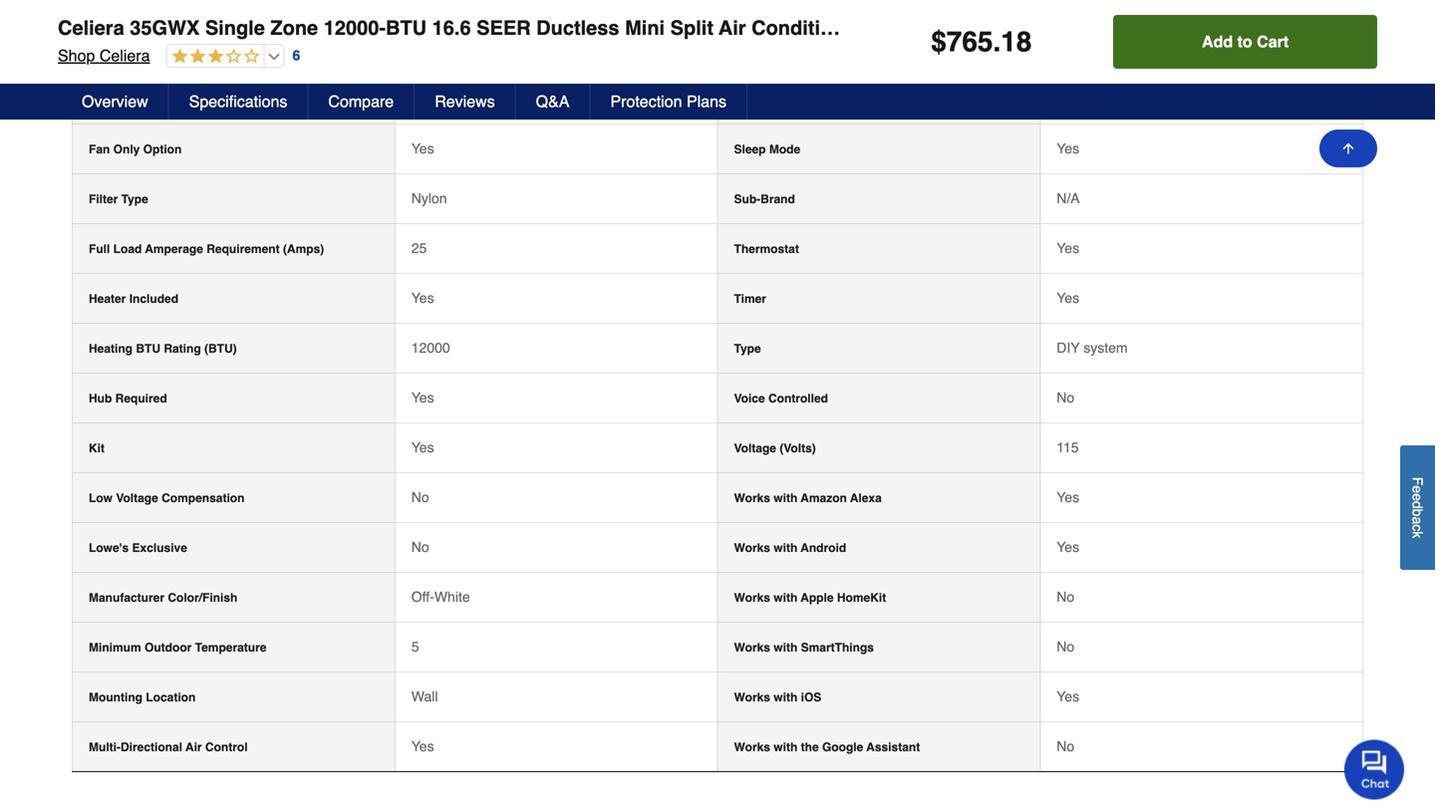 Task type: vqa. For each thing, say whether or not it's contained in the screenshot.
5
yes



Task type: locate. For each thing, give the bounding box(es) containing it.
yes
[[412, 140, 434, 156], [1057, 140, 1080, 156], [1057, 240, 1080, 256], [412, 290, 434, 306], [1057, 290, 1080, 306], [412, 390, 434, 406], [412, 440, 434, 456], [1057, 490, 1080, 505], [1057, 539, 1080, 555], [1057, 689, 1080, 705], [412, 739, 434, 755]]

with for smartthings
[[774, 641, 798, 655]]

google
[[823, 741, 864, 755]]

3.2 stars image
[[167, 48, 260, 66]]

air left control
[[186, 741, 202, 755]]

voltage
[[734, 442, 777, 456], [116, 492, 158, 505]]

sleep mode
[[734, 142, 801, 156]]

0 horizontal spatial btu
[[136, 342, 161, 356]]

compensation
[[162, 492, 245, 505]]

3 works from the top
[[734, 591, 771, 605]]

heater right and
[[910, 16, 973, 39]]

decibel down shop celiera
[[89, 93, 131, 107]]

setting) right (lowest
[[224, 93, 268, 107]]

with left android
[[774, 541, 798, 555]]

1 horizontal spatial voltage
[[734, 442, 777, 456]]

5 works from the top
[[734, 691, 771, 705]]

chat invite button image
[[1345, 739, 1406, 800]]

12000
[[412, 340, 450, 356]]

4 works from the top
[[734, 641, 771, 655]]

a
[[1411, 517, 1427, 525]]

0 vertical spatial voltage
[[734, 442, 777, 456]]

mini
[[625, 16, 665, 39]]

kit down the hub
[[89, 442, 105, 456]]

115
[[1057, 440, 1080, 456]]

0 horizontal spatial air
[[186, 741, 202, 755]]

with for apple
[[774, 591, 798, 605]]

0 vertical spatial heater
[[910, 16, 973, 39]]

0 vertical spatial decibel
[[89, 43, 131, 57]]

f e e d b a c k
[[1411, 477, 1427, 538]]

works down voltage (volts)
[[734, 492, 771, 505]]

alexa
[[851, 492, 882, 505]]

1 decibel from the top
[[89, 43, 131, 57]]

1 vertical spatial heater
[[89, 292, 126, 306]]

c
[[1411, 525, 1427, 532]]

n/a
[[1057, 190, 1081, 206]]

add
[[1203, 32, 1234, 51]]

1 horizontal spatial air
[[719, 16, 747, 39]]

homekit
[[838, 591, 887, 605]]

heater left included
[[89, 292, 126, 306]]

2 works from the top
[[734, 541, 771, 555]]

amperage
[[145, 242, 203, 256]]

cart
[[1258, 32, 1290, 51]]

1 vertical spatial setting)
[[224, 93, 268, 107]]

(amps)
[[283, 242, 324, 256]]

sub-brand
[[734, 192, 796, 206]]

voice controlled
[[734, 392, 829, 406]]

hub
[[89, 392, 112, 406]]

1 horizontal spatial kit
[[1182, 16, 1209, 39]]

e up "d"
[[1411, 486, 1427, 493]]

heater included
[[89, 292, 179, 306]]

works down "works with android" on the right bottom
[[734, 591, 771, 605]]

1 works from the top
[[734, 492, 771, 505]]

reviews
[[435, 92, 495, 111]]

setting)
[[226, 43, 271, 57], [224, 93, 268, 107]]

0 vertical spatial celiera
[[58, 16, 124, 39]]

with
[[978, 16, 1018, 39], [774, 492, 798, 505], [774, 541, 798, 555], [774, 591, 798, 605], [774, 641, 798, 655], [774, 691, 798, 705], [774, 741, 798, 755]]

1 vertical spatial rating
[[135, 93, 172, 107]]

specifications
[[189, 92, 288, 111]]

controlled
[[769, 392, 829, 406]]

rating down the 35gwx
[[135, 43, 172, 57]]

decibel for decibel rating (highest setting)
[[89, 43, 131, 57]]

ductless
[[537, 16, 620, 39]]

works down works with ios
[[734, 741, 771, 755]]

with for ios
[[774, 691, 798, 705]]

with left amazon
[[774, 492, 798, 505]]

btu right the heating in the left of the page
[[136, 342, 161, 356]]

0 vertical spatial kit
[[1182, 16, 1209, 39]]

air right split
[[719, 16, 747, 39]]

no for works with apple homekit
[[1057, 589, 1075, 605]]

add to cart
[[1203, 32, 1290, 51]]

heater
[[910, 16, 973, 39], [89, 292, 126, 306]]

celiera up overview
[[100, 46, 150, 65]]

filter
[[89, 192, 118, 206]]

works left android
[[734, 541, 771, 555]]

0 horizontal spatial type
[[121, 192, 148, 206]]

works for works with android
[[734, 541, 771, 555]]

shop
[[58, 46, 95, 65]]

0 vertical spatial type
[[121, 192, 148, 206]]

works with ios
[[734, 691, 822, 705]]

single
[[205, 16, 265, 39]]

5
[[412, 639, 419, 655]]

works for works with smartthings
[[734, 641, 771, 655]]

celiera up shop celiera
[[58, 16, 124, 39]]

white
[[435, 589, 470, 605]]

no for voice controlled
[[1057, 390, 1075, 406]]

zone
[[271, 16, 318, 39]]

1 vertical spatial celiera
[[100, 46, 150, 65]]

q&a
[[536, 92, 570, 111]]

e up b
[[1411, 493, 1427, 501]]

1 vertical spatial voltage
[[116, 492, 158, 505]]

location
[[146, 691, 196, 705]]

protection plans button
[[591, 84, 748, 120]]

0 vertical spatial setting)
[[226, 43, 271, 57]]

works left ios
[[734, 691, 771, 705]]

with up works with ios
[[774, 641, 798, 655]]

with for the
[[774, 741, 798, 755]]

765
[[947, 26, 994, 58]]

voltage left (volts)
[[734, 442, 777, 456]]

with left the at the bottom of the page
[[774, 741, 798, 755]]

1 vertical spatial type
[[734, 342, 761, 356]]

plans
[[687, 92, 727, 111]]

outdoor
[[145, 641, 192, 655]]

fan only option
[[89, 142, 182, 156]]

type
[[121, 192, 148, 206], [734, 342, 761, 356]]

rating left (lowest
[[135, 93, 172, 107]]

required
[[115, 392, 167, 406]]

1 horizontal spatial type
[[734, 342, 761, 356]]

rating left (btu)
[[164, 342, 201, 356]]

with left "apple"
[[774, 591, 798, 605]]

temperature
[[195, 641, 267, 655]]

0 horizontal spatial voltage
[[116, 492, 158, 505]]

1 vertical spatial kit
[[89, 442, 105, 456]]

setting) down 'single'
[[226, 43, 271, 57]]

filter type
[[89, 192, 148, 206]]

conditioner
[[752, 16, 864, 39]]

works for works with amazon alexa
[[734, 492, 771, 505]]

with left ios
[[774, 691, 798, 705]]

kit left to
[[1182, 16, 1209, 39]]

(volts)
[[780, 442, 816, 456]]

q&a button
[[516, 84, 591, 120]]

(highest
[[175, 43, 223, 57]]

0 vertical spatial rating
[[135, 43, 172, 57]]

the
[[801, 741, 819, 755]]

works up works with ios
[[734, 641, 771, 655]]

full load amperage requirement (amps)
[[89, 242, 324, 256]]

setting) for decibel rating (highest setting)
[[226, 43, 271, 57]]

works with apple homekit
[[734, 591, 887, 605]]

and
[[869, 16, 905, 39]]

$ 765 . 18
[[932, 26, 1033, 58]]

k
[[1411, 531, 1427, 538]]

16.6
[[432, 16, 471, 39]]

1 vertical spatial air
[[186, 741, 202, 755]]

diy system
[[1057, 340, 1128, 356]]

btu left 16.6 at the left of the page
[[386, 16, 427, 39]]

decibel up overview
[[89, 43, 131, 57]]

wall
[[412, 689, 438, 705]]

mounting
[[89, 691, 143, 705]]

manufacturer color/finish
[[89, 591, 238, 605]]

type right 'filter'
[[121, 192, 148, 206]]

minimum outdoor temperature
[[89, 641, 267, 655]]

rating for (highest
[[135, 43, 172, 57]]

arrow up image
[[1341, 141, 1357, 157]]

type up voice
[[734, 342, 761, 356]]

6 works from the top
[[734, 741, 771, 755]]

1 vertical spatial decibel
[[89, 93, 131, 107]]

system
[[1084, 340, 1128, 356]]

voltage right low
[[116, 492, 158, 505]]

split
[[671, 16, 714, 39]]

shop celiera
[[58, 46, 150, 65]]

rating for (lowest
[[135, 93, 172, 107]]

0 vertical spatial btu
[[386, 16, 427, 39]]

e
[[1411, 486, 1427, 493], [1411, 493, 1427, 501]]

2 decibel from the top
[[89, 93, 131, 107]]

sub-
[[734, 192, 761, 206]]

works with smartthings
[[734, 641, 875, 655]]

kit
[[1182, 16, 1209, 39], [89, 442, 105, 456]]



Task type: describe. For each thing, give the bounding box(es) containing it.
decibel rating (lowest setting)
[[89, 93, 268, 107]]

6
[[293, 48, 300, 63]]

name
[[774, 93, 806, 107]]

f
[[1411, 477, 1427, 486]]

included
[[129, 292, 179, 306]]

.
[[994, 26, 1001, 58]]

only
[[113, 142, 140, 156]]

series
[[734, 93, 770, 107]]

fan
[[89, 142, 110, 156]]

nylon
[[412, 190, 447, 206]]

timer
[[734, 292, 767, 306]]

specifications button
[[169, 84, 309, 120]]

(btu)
[[204, 342, 237, 356]]

no for works with smartthings
[[1057, 639, 1075, 655]]

decibel for decibel rating (lowest setting)
[[89, 93, 131, 107]]

compare
[[328, 92, 394, 111]]

f e e d b a c k button
[[1401, 446, 1436, 570]]

works for works with apple homekit
[[734, 591, 771, 605]]

with left 25-
[[978, 16, 1018, 39]]

no for works with the google assistant
[[1057, 739, 1075, 755]]

overview
[[82, 92, 148, 111]]

low
[[89, 492, 113, 505]]

1 horizontal spatial btu
[[386, 16, 427, 39]]

0 horizontal spatial kit
[[89, 442, 105, 456]]

manufacturer
[[89, 591, 165, 605]]

minimum
[[89, 641, 141, 655]]

35gwx
[[130, 16, 200, 39]]

multi-
[[89, 741, 121, 755]]

voice
[[734, 392, 765, 406]]

requirement
[[207, 242, 280, 256]]

works for works with the google assistant
[[734, 741, 771, 755]]

works with the google assistant
[[734, 741, 921, 755]]

heating btu rating (btu)
[[89, 342, 237, 356]]

decibel rating (highest setting)
[[89, 43, 271, 57]]

2 e from the top
[[1411, 493, 1427, 501]]

ios
[[801, 691, 822, 705]]

1 e from the top
[[1411, 486, 1427, 493]]

1 horizontal spatial heater
[[910, 16, 973, 39]]

works for works with ios
[[734, 691, 771, 705]]

directional
[[121, 741, 182, 755]]

multi-directional air control
[[89, 741, 248, 755]]

heating
[[89, 342, 133, 356]]

series name
[[734, 93, 806, 107]]

ft
[[1052, 16, 1066, 39]]

works with amazon alexa
[[734, 492, 882, 505]]

1 vertical spatial btu
[[136, 342, 161, 356]]

off-white
[[412, 589, 470, 605]]

sleep
[[734, 142, 766, 156]]

control
[[205, 741, 248, 755]]

celiera 35gwx single zone 12000-btu 16.6 seer ductless mini split air conditioner and heater with 25-ft installation kit
[[58, 16, 1209, 39]]

voltage (volts)
[[734, 442, 816, 456]]

with for amazon
[[774, 492, 798, 505]]

lowe's exclusive
[[89, 541, 187, 555]]

off-
[[412, 589, 435, 605]]

0 horizontal spatial heater
[[89, 292, 126, 306]]

overview button
[[62, 84, 169, 120]]

android
[[801, 541, 847, 555]]

option
[[143, 142, 182, 156]]

26
[[412, 91, 427, 107]]

full
[[89, 242, 110, 256]]

25-
[[1024, 16, 1052, 39]]

thermostat
[[734, 242, 800, 256]]

hub required
[[89, 392, 167, 406]]

protection plans
[[611, 92, 727, 111]]

seer
[[477, 16, 531, 39]]

apple
[[801, 591, 834, 605]]

color/finish
[[168, 591, 238, 605]]

mode
[[770, 142, 801, 156]]

(lowest
[[175, 93, 220, 107]]

0 vertical spatial air
[[719, 16, 747, 39]]

b
[[1411, 509, 1427, 517]]

with for android
[[774, 541, 798, 555]]

add to cart button
[[1114, 15, 1378, 69]]

25
[[412, 240, 427, 256]]

protection
[[611, 92, 683, 111]]

exclusive
[[132, 541, 187, 555]]

compare button
[[309, 84, 415, 120]]

setting) for decibel rating (lowest setting)
[[224, 93, 268, 107]]

assistant
[[867, 741, 921, 755]]

d
[[1411, 501, 1427, 509]]

2 vertical spatial rating
[[164, 342, 201, 356]]

12000-
[[324, 16, 386, 39]]



